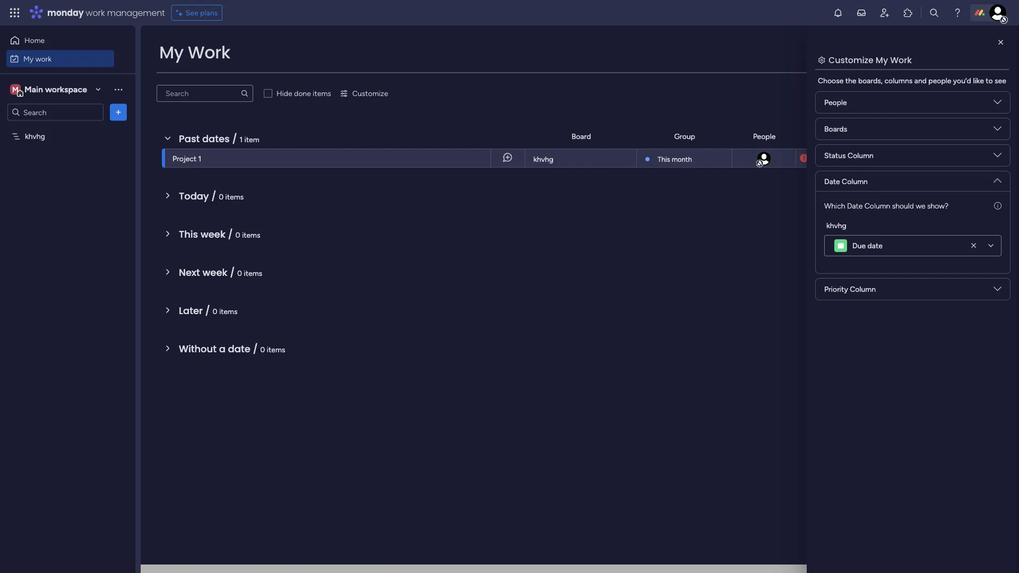 Task type: locate. For each thing, give the bounding box(es) containing it.
date right which
[[847, 201, 863, 210]]

this left 'month'
[[658, 155, 670, 163]]

column
[[848, 151, 874, 160], [842, 177, 868, 186], [865, 201, 890, 210], [850, 285, 876, 294]]

2 vertical spatial khvhg
[[826, 221, 847, 230]]

/ right the a
[[253, 342, 258, 356]]

choose the boards, columns and people you'd like to see
[[818, 76, 1006, 85]]

inbox image
[[856, 7, 867, 18]]

to
[[986, 76, 993, 85]]

1 vertical spatial gary orlando image
[[756, 151, 772, 167]]

0
[[219, 192, 224, 201], [235, 230, 240, 239], [237, 269, 242, 278], [213, 307, 217, 316], [260, 345, 265, 354]]

2 dapulse dropdown down arrow image from the top
[[994, 285, 1002, 297]]

choose
[[818, 76, 844, 85]]

work up columns at right top
[[890, 54, 912, 66]]

my down home
[[23, 54, 34, 63]]

this up 'next'
[[179, 227, 198, 241]]

week right 'next'
[[202, 266, 227, 279]]

1 horizontal spatial gary orlando image
[[989, 4, 1006, 21]]

0 horizontal spatial priority
[[824, 285, 848, 294]]

0 vertical spatial status
[[897, 132, 918, 141]]

1 horizontal spatial 1
[[240, 135, 243, 144]]

status
[[897, 132, 918, 141], [824, 151, 846, 160]]

dapulse dropdown down arrow image for people
[[994, 98, 1002, 110]]

month
[[672, 155, 692, 163]]

0 vertical spatial gary orlando image
[[989, 4, 1006, 21]]

boards
[[824, 124, 847, 133]]

0 horizontal spatial khvhg
[[25, 132, 45, 141]]

group
[[674, 132, 695, 141]]

project 1
[[173, 154, 201, 163]]

0 vertical spatial work
[[86, 7, 105, 19]]

0 horizontal spatial status
[[824, 151, 846, 160]]

1 left item
[[240, 135, 243, 144]]

my for my work
[[159, 41, 184, 64]]

0 horizontal spatial people
[[753, 132, 776, 141]]

0 right later
[[213, 307, 217, 316]]

work inside 'button'
[[35, 54, 52, 63]]

column right 15,
[[848, 151, 874, 160]]

work down plans
[[188, 41, 230, 64]]

dapulse dropdown down arrow image for status column
[[994, 151, 1002, 163]]

/
[[232, 132, 237, 145], [211, 189, 216, 203], [228, 227, 233, 241], [230, 266, 235, 279], [205, 304, 210, 317], [253, 342, 258, 356]]

khvhg heading
[[826, 220, 847, 231]]

Filter dashboard by text search field
[[157, 85, 253, 102]]

1 vertical spatial status
[[824, 151, 846, 160]]

1 horizontal spatial people
[[824, 98, 847, 107]]

date up 15,
[[825, 132, 841, 141]]

next
[[179, 266, 200, 279]]

my up boards,
[[876, 54, 888, 66]]

work down home
[[35, 54, 52, 63]]

date
[[825, 132, 841, 141], [824, 177, 840, 186], [847, 201, 863, 210]]

main workspace
[[24, 84, 87, 94]]

my inside my work 'button'
[[23, 54, 34, 63]]

priority for priority
[[970, 132, 994, 141]]

home button
[[6, 32, 114, 49]]

board
[[571, 132, 591, 141]]

my work
[[23, 54, 52, 63]]

this week / 0 items
[[179, 227, 260, 241]]

1 horizontal spatial date
[[868, 241, 883, 250]]

workspace image
[[10, 84, 21, 95]]

due
[[852, 241, 866, 250]]

/ up next week / 0 items
[[228, 227, 233, 241]]

1 horizontal spatial this
[[658, 155, 670, 163]]

2 vertical spatial date
[[847, 201, 863, 210]]

Search in workspace field
[[22, 106, 89, 118]]

0 vertical spatial customize
[[829, 54, 874, 66]]

0 horizontal spatial work
[[35, 54, 52, 63]]

see plans
[[186, 8, 218, 17]]

dapulse dropdown down arrow image
[[994, 98, 1002, 110], [994, 125, 1002, 137], [994, 151, 1002, 163]]

khvhg for khvhg group
[[826, 221, 847, 230]]

workspace
[[45, 84, 87, 94]]

0 vertical spatial dapulse dropdown down arrow image
[[994, 173, 1002, 184]]

which
[[824, 201, 845, 210]]

1 vertical spatial 1
[[198, 154, 201, 163]]

khvhg inside group
[[826, 221, 847, 230]]

gary orlando image right help image
[[989, 4, 1006, 21]]

help image
[[952, 7, 963, 18]]

my
[[159, 41, 184, 64], [876, 54, 888, 66], [23, 54, 34, 63]]

work right monday
[[86, 7, 105, 19]]

week
[[201, 227, 226, 241], [202, 266, 227, 279]]

1 horizontal spatial customize
[[829, 54, 874, 66]]

None search field
[[157, 85, 253, 102]]

monday
[[47, 7, 84, 19]]

khvhg
[[25, 132, 45, 141], [533, 155, 554, 164], [826, 221, 847, 230]]

0 vertical spatial priority
[[970, 132, 994, 141]]

1 horizontal spatial my
[[159, 41, 184, 64]]

0 right today at the top left
[[219, 192, 224, 201]]

1 vertical spatial priority
[[824, 285, 848, 294]]

1 vertical spatial work
[[35, 54, 52, 63]]

nov 15, 09:00 am
[[814, 154, 869, 162]]

1 horizontal spatial work
[[890, 54, 912, 66]]

workspace selection element
[[10, 83, 89, 97]]

1 horizontal spatial work
[[86, 7, 105, 19]]

workspace options image
[[113, 84, 124, 95]]

main content containing past dates /
[[141, 25, 1019, 573]]

1 right project
[[198, 154, 201, 163]]

column down due
[[850, 285, 876, 294]]

and
[[914, 76, 927, 85]]

project
[[173, 154, 196, 163]]

week for next
[[202, 266, 227, 279]]

1 dapulse dropdown down arrow image from the top
[[994, 98, 1002, 110]]

which date column should we show?
[[824, 201, 949, 210]]

1 vertical spatial date
[[228, 342, 250, 356]]

items
[[313, 89, 331, 98], [225, 192, 244, 201], [242, 230, 260, 239], [244, 269, 262, 278], [219, 307, 238, 316], [267, 345, 285, 354]]

work
[[86, 7, 105, 19], [35, 54, 52, 63]]

0 vertical spatial people
[[824, 98, 847, 107]]

priority for priority column
[[824, 285, 848, 294]]

gary orlando image left v2 overdue deadline "icon"
[[756, 151, 772, 167]]

0 vertical spatial 1
[[240, 135, 243, 144]]

0 vertical spatial date
[[868, 241, 883, 250]]

1 vertical spatial this
[[179, 227, 198, 241]]

management
[[107, 7, 165, 19]]

dapulse dropdown down arrow image
[[994, 173, 1002, 184], [994, 285, 1002, 297]]

gary orlando image
[[989, 4, 1006, 21], [756, 151, 772, 167]]

people
[[929, 76, 951, 85]]

2 horizontal spatial khvhg
[[826, 221, 847, 230]]

main content
[[141, 25, 1019, 573]]

1
[[240, 135, 243, 144], [198, 154, 201, 163]]

you'd
[[953, 76, 971, 85]]

0 horizontal spatial work
[[188, 41, 230, 64]]

0 vertical spatial dapulse dropdown down arrow image
[[994, 98, 1002, 110]]

date column
[[824, 177, 868, 186]]

1 horizontal spatial priority
[[970, 132, 994, 141]]

date for date column
[[824, 177, 840, 186]]

week down today / 0 items
[[201, 227, 226, 241]]

v2 info image
[[994, 200, 1002, 211]]

a
[[219, 342, 226, 356]]

due date
[[852, 241, 883, 250]]

date
[[868, 241, 883, 250], [228, 342, 250, 356]]

1 vertical spatial date
[[824, 177, 840, 186]]

people
[[824, 98, 847, 107], [753, 132, 776, 141]]

option
[[0, 127, 135, 129]]

3 dapulse dropdown down arrow image from the top
[[994, 151, 1002, 163]]

date right the a
[[228, 342, 250, 356]]

khvhg link
[[532, 149, 630, 168]]

without
[[179, 342, 217, 356]]

15,
[[828, 154, 837, 162]]

priority
[[970, 132, 994, 141], [824, 285, 848, 294]]

0 vertical spatial date
[[825, 132, 841, 141]]

date for date
[[825, 132, 841, 141]]

0 vertical spatial week
[[201, 227, 226, 241]]

later / 0 items
[[179, 304, 238, 317]]

1 vertical spatial customize
[[352, 89, 388, 98]]

date right due
[[868, 241, 883, 250]]

date inside khvhg group
[[868, 241, 883, 250]]

my down see plans button
[[159, 41, 184, 64]]

1 vertical spatial week
[[202, 266, 227, 279]]

1 vertical spatial dapulse dropdown down arrow image
[[994, 285, 1002, 297]]

like
[[973, 76, 984, 85]]

0 down this week / 0 items on the top left of the page
[[237, 269, 242, 278]]

this
[[658, 155, 670, 163], [179, 227, 198, 241]]

past dates / 1 item
[[179, 132, 259, 145]]

/ right today at the top left
[[211, 189, 216, 203]]

1 horizontal spatial khvhg
[[533, 155, 554, 164]]

main
[[24, 84, 43, 94]]

0 horizontal spatial customize
[[352, 89, 388, 98]]

the
[[845, 76, 856, 85]]

0 inside later / 0 items
[[213, 307, 217, 316]]

0 vertical spatial this
[[658, 155, 670, 163]]

0 up next week / 0 items
[[235, 230, 240, 239]]

work for monday
[[86, 7, 105, 19]]

2 vertical spatial dapulse dropdown down arrow image
[[994, 151, 1002, 163]]

date down 15,
[[824, 177, 840, 186]]

1 horizontal spatial status
[[897, 132, 918, 141]]

home
[[24, 36, 45, 45]]

customize inside button
[[352, 89, 388, 98]]

column down 09:00
[[842, 177, 868, 186]]

1 vertical spatial dapulse dropdown down arrow image
[[994, 125, 1002, 137]]

work
[[188, 41, 230, 64], [890, 54, 912, 66]]

customize my work
[[829, 54, 912, 66]]

next week / 0 items
[[179, 266, 262, 279]]

dapulse dropdown down arrow image for priority column
[[994, 285, 1002, 297]]

09:00
[[838, 154, 857, 162]]

today
[[179, 189, 209, 203]]

1 vertical spatial khvhg
[[533, 155, 554, 164]]

items inside today / 0 items
[[225, 192, 244, 201]]

0 horizontal spatial my
[[23, 54, 34, 63]]

1 vertical spatial people
[[753, 132, 776, 141]]

select product image
[[10, 7, 20, 18]]

customize
[[829, 54, 874, 66], [352, 89, 388, 98]]

0 vertical spatial khvhg
[[25, 132, 45, 141]]

0 right the a
[[260, 345, 265, 354]]

0 horizontal spatial date
[[228, 342, 250, 356]]

2 dapulse dropdown down arrow image from the top
[[994, 125, 1002, 137]]

v2 overdue deadline image
[[800, 153, 808, 163]]

0 horizontal spatial this
[[179, 227, 198, 241]]

1 dapulse dropdown down arrow image from the top
[[994, 173, 1002, 184]]



Task type: describe. For each thing, give the bounding box(es) containing it.
my for my work
[[23, 54, 34, 63]]

2 horizontal spatial my
[[876, 54, 888, 66]]

later
[[179, 304, 203, 317]]

work for my
[[35, 54, 52, 63]]

my work
[[159, 41, 230, 64]]

past
[[179, 132, 200, 145]]

hide
[[277, 89, 292, 98]]

none search field inside main content
[[157, 85, 253, 102]]

1 inside past dates / 1 item
[[240, 135, 243, 144]]

apps image
[[903, 7, 913, 18]]

notifications image
[[833, 7, 843, 18]]

khvhg group
[[824, 220, 1002, 256]]

search image
[[240, 89, 249, 98]]

customize for customize my work
[[829, 54, 874, 66]]

column for priority column
[[850, 285, 876, 294]]

/ right later
[[205, 304, 210, 317]]

column left should
[[865, 201, 890, 210]]

/ left item
[[232, 132, 237, 145]]

0 inside without a date / 0 items
[[260, 345, 265, 354]]

this for week
[[179, 227, 198, 241]]

0 inside today / 0 items
[[219, 192, 224, 201]]

see
[[186, 8, 198, 17]]

0 inside next week / 0 items
[[237, 269, 242, 278]]

my work button
[[6, 50, 114, 67]]

items inside later / 0 items
[[219, 307, 238, 316]]

items inside this week / 0 items
[[242, 230, 260, 239]]

dapulse dropdown down arrow image for boards
[[994, 125, 1002, 137]]

dapulse dropdown down arrow image for date column
[[994, 173, 1002, 184]]

this for month
[[658, 155, 670, 163]]

see
[[995, 76, 1006, 85]]

items inside without a date / 0 items
[[267, 345, 285, 354]]

column for date column
[[842, 177, 868, 186]]

khvhg for khvhg link
[[533, 155, 554, 164]]

options image
[[113, 107, 124, 118]]

nov
[[814, 154, 827, 162]]

status for status column
[[824, 151, 846, 160]]

done
[[294, 89, 311, 98]]

this month
[[658, 155, 692, 163]]

show?
[[927, 201, 949, 210]]

khvhg inside "list box"
[[25, 132, 45, 141]]

/ down this week / 0 items on the top left of the page
[[230, 266, 235, 279]]

without a date / 0 items
[[179, 342, 285, 356]]

status for status
[[897, 132, 918, 141]]

status column
[[824, 151, 874, 160]]

we
[[916, 201, 925, 210]]

should
[[892, 201, 914, 210]]

khvhg list box
[[0, 125, 135, 289]]

plans
[[200, 8, 218, 17]]

customize for customize
[[352, 89, 388, 98]]

see plans button
[[171, 5, 222, 21]]

search everything image
[[929, 7, 939, 18]]

m
[[12, 85, 19, 94]]

am
[[859, 154, 869, 162]]

customize button
[[335, 85, 392, 102]]

today / 0 items
[[179, 189, 244, 203]]

0 horizontal spatial gary orlando image
[[756, 151, 772, 167]]

item
[[244, 135, 259, 144]]

week for this
[[201, 227, 226, 241]]

dates
[[202, 132, 230, 145]]

items inside next week / 0 items
[[244, 269, 262, 278]]

column for status column
[[848, 151, 874, 160]]

monday work management
[[47, 7, 165, 19]]

columns
[[885, 76, 913, 85]]

invite members image
[[880, 7, 890, 18]]

0 horizontal spatial 1
[[198, 154, 201, 163]]

priority column
[[824, 285, 876, 294]]

boards,
[[858, 76, 883, 85]]

0 inside this week / 0 items
[[235, 230, 240, 239]]

hide done items
[[277, 89, 331, 98]]



Task type: vqa. For each thing, say whether or not it's contained in the screenshot.
items in Later / 0 items
yes



